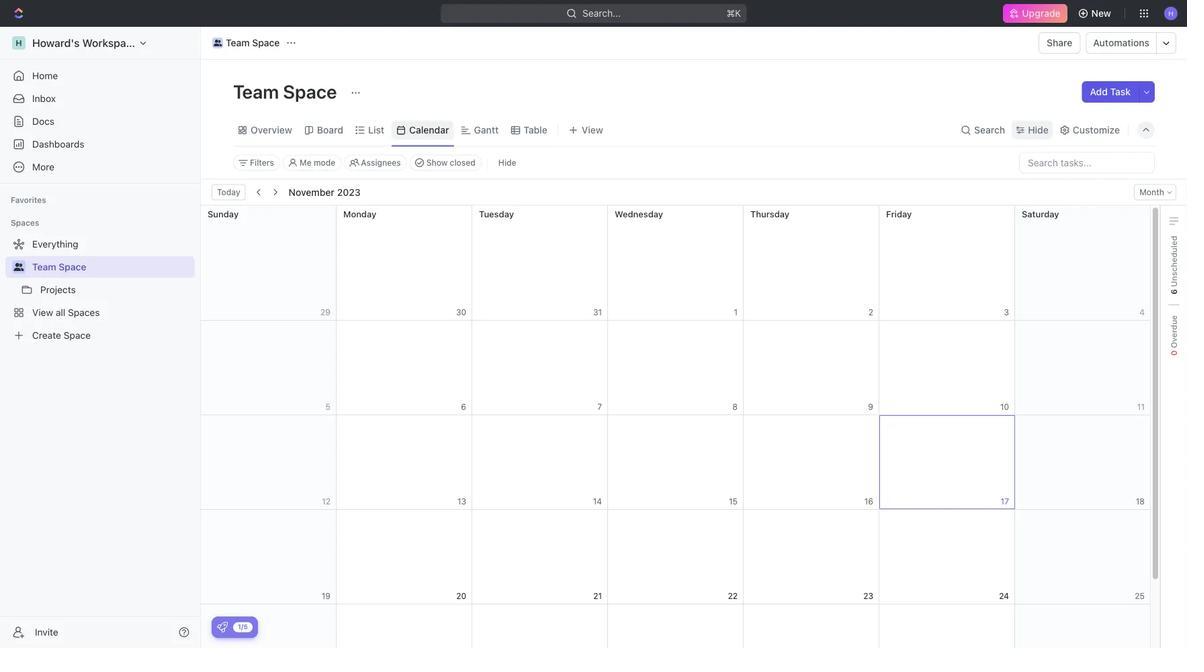 Task type: vqa. For each thing, say whether or not it's contained in the screenshot.


Task type: locate. For each thing, give the bounding box(es) containing it.
0 vertical spatial user group image
[[213, 40, 222, 46]]

month button
[[1134, 184, 1176, 201]]

spaces
[[11, 218, 39, 228], [68, 307, 100, 318]]

19
[[322, 592, 331, 601]]

spaces right all
[[68, 307, 100, 318]]

⌘k
[[726, 8, 741, 19]]

Search tasks... text field
[[1020, 153, 1154, 173]]

list
[[368, 125, 384, 136]]

team
[[226, 37, 250, 48], [233, 80, 279, 102], [32, 262, 56, 273]]

view right table on the left top of the page
[[582, 125, 603, 136]]

0 vertical spatial view
[[582, 125, 603, 136]]

20
[[456, 592, 466, 601]]

view for view all spaces
[[32, 307, 53, 318]]

tree containing everything
[[5, 234, 195, 347]]

gantt
[[474, 125, 499, 136]]

0 horizontal spatial view
[[32, 307, 53, 318]]

1
[[734, 308, 738, 317]]

1 vertical spatial hide
[[498, 158, 516, 168]]

10
[[1000, 402, 1009, 412]]

1 horizontal spatial 6
[[1169, 290, 1179, 295]]

spaces down favorites
[[11, 218, 39, 228]]

15
[[729, 497, 738, 507]]

overview
[[251, 125, 292, 136]]

row
[[201, 206, 1151, 321], [201, 321, 1151, 416], [201, 416, 1151, 510], [201, 510, 1151, 605], [201, 605, 1151, 649]]

team space
[[226, 37, 280, 48], [233, 80, 341, 102], [32, 262, 86, 273]]

2023
[[337, 187, 361, 198]]

17
[[1001, 497, 1009, 507]]

more
[[32, 162, 54, 173]]

spaces inside view all spaces link
[[68, 307, 100, 318]]

team inside the sidebar "navigation"
[[32, 262, 56, 273]]

3 row from the top
[[201, 416, 1151, 510]]

0 horizontal spatial spaces
[[11, 218, 39, 228]]

0 horizontal spatial h
[[16, 38, 22, 48]]

6
[[1169, 290, 1179, 295], [461, 402, 466, 412]]

howard's workspace
[[32, 37, 138, 49]]

2
[[869, 308, 873, 317]]

0 vertical spatial h
[[1168, 9, 1174, 17]]

h button
[[1160, 3, 1182, 24]]

1 vertical spatial user group image
[[14, 263, 24, 271]]

sidebar navigation
[[0, 27, 204, 649]]

board
[[317, 125, 343, 136]]

hide down gantt
[[498, 158, 516, 168]]

automations
[[1093, 37, 1150, 48]]

0 horizontal spatial team space link
[[32, 257, 192, 278]]

saturday
[[1022, 209, 1059, 219]]

overdue
[[1169, 316, 1179, 351]]

filters button
[[233, 155, 280, 171]]

29
[[321, 308, 331, 317]]

workspace
[[82, 37, 138, 49]]

5 row from the top
[[201, 605, 1151, 649]]

show
[[426, 158, 448, 168]]

friday
[[886, 209, 912, 219]]

1 horizontal spatial view
[[582, 125, 603, 136]]

grid
[[200, 206, 1151, 649]]

1 row from the top
[[201, 206, 1151, 321]]

1 vertical spatial spaces
[[68, 307, 100, 318]]

favorites
[[11, 196, 46, 205]]

dashboards link
[[5, 134, 195, 155]]

add
[[1090, 86, 1108, 97]]

1 vertical spatial team space link
[[32, 257, 192, 278]]

view inside tree
[[32, 307, 53, 318]]

assignees
[[361, 158, 401, 168]]

view all spaces
[[32, 307, 100, 318]]

view for view
[[582, 125, 603, 136]]

row containing 5
[[201, 321, 1151, 416]]

2 vertical spatial team
[[32, 262, 56, 273]]

hide
[[1028, 125, 1049, 136], [498, 158, 516, 168]]

docs link
[[5, 111, 195, 132]]

4 row from the top
[[201, 510, 1151, 605]]

0 horizontal spatial 6
[[461, 402, 466, 412]]

row containing 12
[[201, 416, 1151, 510]]

onboarding checklist button element
[[217, 623, 228, 634]]

1 horizontal spatial h
[[1168, 9, 1174, 17]]

hide button
[[493, 155, 522, 171]]

onboarding checklist button image
[[217, 623, 228, 634]]

calendar
[[409, 125, 449, 136]]

team space inside the sidebar "navigation"
[[32, 262, 86, 273]]

tree
[[5, 234, 195, 347]]

13
[[457, 497, 466, 507]]

0 horizontal spatial hide
[[498, 158, 516, 168]]

closed
[[450, 158, 476, 168]]

0 vertical spatial team space
[[226, 37, 280, 48]]

user group image inside team space link
[[213, 40, 222, 46]]

1 vertical spatial 6
[[461, 402, 466, 412]]

6 inside grid
[[461, 402, 466, 412]]

docs
[[32, 116, 54, 127]]

2 vertical spatial team space
[[32, 262, 86, 273]]

h
[[1168, 9, 1174, 17], [16, 38, 22, 48]]

november 2023
[[289, 187, 361, 198]]

show closed button
[[410, 155, 482, 171]]

view left all
[[32, 307, 53, 318]]

thursday
[[750, 209, 789, 219]]

5
[[326, 402, 331, 412]]

0 horizontal spatial user group image
[[14, 263, 24, 271]]

view inside button
[[582, 125, 603, 136]]

me mode button
[[283, 155, 342, 171]]

task
[[1110, 86, 1131, 97]]

view button
[[564, 121, 608, 140]]

row containing 29
[[201, 206, 1151, 321]]

1 horizontal spatial user group image
[[213, 40, 222, 46]]

h inside dropdown button
[[1168, 9, 1174, 17]]

today button
[[212, 184, 246, 201]]

table
[[524, 125, 547, 136]]

1 vertical spatial h
[[16, 38, 22, 48]]

user group image inside tree
[[14, 263, 24, 271]]

1 horizontal spatial hide
[[1028, 125, 1049, 136]]

1 horizontal spatial spaces
[[68, 307, 100, 318]]

4
[[1140, 308, 1145, 317]]

hide right "search"
[[1028, 125, 1049, 136]]

calendar link
[[406, 121, 449, 140]]

0 vertical spatial hide
[[1028, 125, 1049, 136]]

hide inside hide button
[[498, 158, 516, 168]]

everything
[[32, 239, 78, 250]]

user group image
[[213, 40, 222, 46], [14, 263, 24, 271]]

1 vertical spatial view
[[32, 307, 53, 318]]

2 row from the top
[[201, 321, 1151, 416]]

8
[[733, 402, 738, 412]]

gantt link
[[471, 121, 499, 140]]

0 vertical spatial team space link
[[209, 35, 283, 51]]

team space link
[[209, 35, 283, 51], [32, 257, 192, 278]]



Task type: describe. For each thing, give the bounding box(es) containing it.
home link
[[5, 65, 195, 87]]

25
[[1135, 592, 1145, 601]]

projects
[[40, 285, 76, 296]]

all
[[56, 307, 65, 318]]

row containing 19
[[201, 510, 1151, 605]]

1/5
[[238, 624, 248, 632]]

new button
[[1073, 3, 1119, 24]]

more button
[[5, 157, 195, 178]]

16
[[865, 497, 873, 507]]

wednesday
[[615, 209, 663, 219]]

1 vertical spatial team
[[233, 80, 279, 102]]

1 vertical spatial team space
[[233, 80, 341, 102]]

grid containing sunday
[[200, 206, 1151, 649]]

overview link
[[248, 121, 292, 140]]

21
[[593, 592, 602, 601]]

automations button
[[1087, 33, 1156, 53]]

11
[[1137, 402, 1145, 412]]

howard's
[[32, 37, 80, 49]]

hide button
[[1012, 121, 1053, 140]]

share button
[[1039, 32, 1081, 54]]

0
[[1169, 351, 1179, 356]]

1 horizontal spatial team space link
[[209, 35, 283, 51]]

table link
[[521, 121, 547, 140]]

search...
[[582, 8, 621, 19]]

9
[[868, 402, 873, 412]]

upgrade
[[1022, 8, 1061, 19]]

30
[[456, 308, 466, 317]]

unscheduled
[[1169, 236, 1179, 290]]

november
[[289, 187, 334, 198]]

month
[[1140, 188, 1164, 197]]

invite
[[35, 627, 58, 639]]

0 vertical spatial 6
[[1169, 290, 1179, 295]]

create
[[32, 330, 61, 341]]

create space
[[32, 330, 91, 341]]

search button
[[957, 121, 1009, 140]]

list link
[[365, 121, 384, 140]]

mode
[[314, 158, 335, 168]]

assignees button
[[344, 155, 407, 171]]

inbox link
[[5, 88, 195, 110]]

monday
[[343, 209, 376, 219]]

customize button
[[1055, 121, 1124, 140]]

tuesday
[[479, 209, 514, 219]]

0 vertical spatial team
[[226, 37, 250, 48]]

hide inside hide dropdown button
[[1028, 125, 1049, 136]]

board link
[[314, 121, 343, 140]]

show closed
[[426, 158, 476, 168]]

12
[[322, 497, 331, 507]]

create space link
[[5, 325, 192, 347]]

share
[[1047, 37, 1073, 48]]

add task button
[[1082, 81, 1139, 103]]

add task
[[1090, 86, 1131, 97]]

18
[[1136, 497, 1145, 507]]

filters
[[250, 158, 274, 168]]

inbox
[[32, 93, 56, 104]]

31
[[593, 308, 602, 317]]

howard's workspace, , element
[[12, 36, 26, 50]]

new
[[1091, 8, 1111, 19]]

sunday
[[208, 209, 239, 219]]

view all spaces link
[[5, 302, 192, 324]]

everything link
[[5, 234, 192, 255]]

me mode
[[300, 158, 335, 168]]

tree inside the sidebar "navigation"
[[5, 234, 195, 347]]

7
[[597, 402, 602, 412]]

23
[[863, 592, 873, 601]]

24
[[999, 592, 1009, 601]]

me
[[300, 158, 311, 168]]

22
[[728, 592, 738, 601]]

projects link
[[40, 279, 192, 301]]

dashboards
[[32, 139, 84, 150]]

h inside "navigation"
[[16, 38, 22, 48]]

3
[[1004, 308, 1009, 317]]

home
[[32, 70, 58, 81]]

upgrade link
[[1003, 4, 1067, 23]]

search
[[974, 125, 1005, 136]]

0 vertical spatial spaces
[[11, 218, 39, 228]]

customize
[[1073, 125, 1120, 136]]



